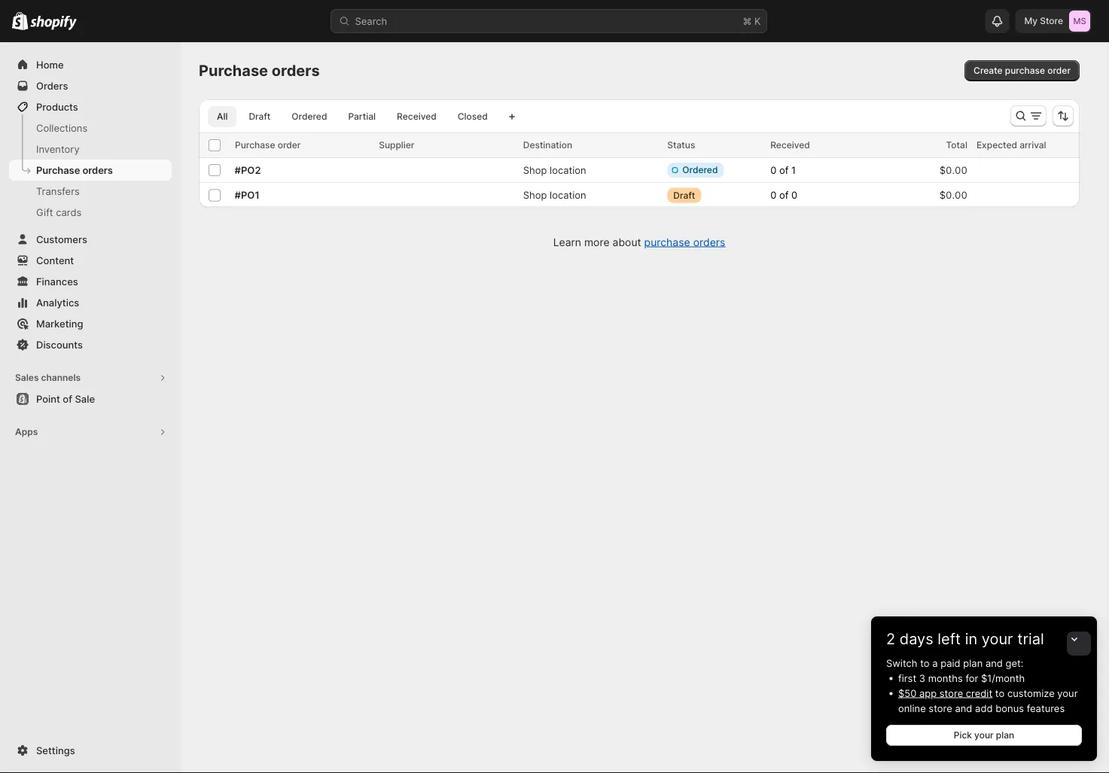 Task type: vqa. For each thing, say whether or not it's contained in the screenshot.
leftmost and
yes



Task type: describe. For each thing, give the bounding box(es) containing it.
more
[[585, 236, 610, 249]]

credit
[[967, 688, 993, 700]]

left
[[938, 630, 962, 649]]

0 horizontal spatial orders
[[82, 164, 113, 176]]

1 vertical spatial purchase orders
[[36, 164, 113, 176]]

my store image
[[1070, 11, 1091, 32]]

gift cards link
[[9, 202, 172, 223]]

about
[[613, 236, 642, 249]]

months
[[929, 673, 964, 685]]

#po1
[[235, 189, 260, 201]]

1 vertical spatial purchase
[[235, 140, 275, 151]]

to inside to customize your online store and add bonus features
[[996, 688, 1005, 700]]

sales
[[15, 373, 39, 384]]

shop location for 0 of 1
[[524, 164, 587, 176]]

⌘
[[743, 15, 752, 27]]

expected arrival
[[977, 140, 1047, 151]]

1 horizontal spatial draft
[[674, 190, 696, 201]]

marketing
[[36, 318, 83, 330]]

#po2 link
[[235, 163, 370, 178]]

expected
[[977, 140, 1018, 151]]

1 vertical spatial received
[[771, 140, 811, 151]]

store
[[1041, 15, 1064, 26]]

tab list containing all
[[205, 105, 500, 127]]

purchase orders link
[[9, 160, 172, 181]]

sales channels button
[[9, 368, 172, 389]]

store inside to customize your online store and add bonus features
[[929, 703, 953, 715]]

customize
[[1008, 688, 1056, 700]]

settings
[[36, 745, 75, 757]]

switch
[[887, 658, 918, 670]]

2 days left in your trial
[[887, 630, 1045, 649]]

switch to a paid plan and get:
[[887, 658, 1024, 670]]

received link
[[388, 106, 446, 127]]

0 horizontal spatial to
[[921, 658, 930, 670]]

gift cards
[[36, 206, 82, 218]]

2
[[887, 630, 896, 649]]

0 vertical spatial plan
[[964, 658, 984, 670]]

trial
[[1018, 630, 1045, 649]]

pick your plan link
[[887, 726, 1083, 747]]

0 of 0
[[771, 190, 798, 201]]

k
[[755, 15, 761, 27]]

of for sale
[[63, 393, 72, 405]]

$50
[[899, 688, 917, 700]]

apps
[[15, 427, 38, 438]]

$0.00 for 1
[[940, 164, 968, 176]]

0 of 1
[[771, 164, 797, 176]]

shop for 0 of 1
[[524, 164, 547, 176]]

arrival
[[1020, 140, 1047, 151]]

ordered link
[[283, 106, 336, 127]]

point of sale button
[[0, 389, 181, 410]]

customers link
[[9, 229, 172, 250]]

and for plan
[[986, 658, 1004, 670]]

create
[[974, 65, 1003, 76]]

1 horizontal spatial purchase orders
[[199, 61, 320, 80]]

content link
[[9, 250, 172, 271]]

orders
[[36, 80, 68, 92]]

3
[[920, 673, 926, 685]]

first
[[899, 673, 917, 685]]

#po1 link
[[235, 188, 370, 203]]

point of sale
[[36, 393, 95, 405]]

your inside dropdown button
[[982, 630, 1014, 649]]

finances link
[[9, 271, 172, 292]]

purchase orders link
[[645, 236, 726, 249]]

2 days left in your trial button
[[872, 617, 1098, 649]]

online
[[899, 703, 927, 715]]

$50 app store credit link
[[899, 688, 993, 700]]

first 3 months for $1/month
[[899, 673, 1026, 685]]

settings link
[[9, 741, 172, 762]]

bonus
[[996, 703, 1025, 715]]

to customize your online store and add bonus features
[[899, 688, 1079, 715]]

paid
[[941, 658, 961, 670]]

1 vertical spatial order
[[278, 140, 301, 151]]

your inside to customize your online store and add bonus features
[[1058, 688, 1079, 700]]

gift
[[36, 206, 53, 218]]

0 horizontal spatial received
[[397, 111, 437, 122]]

0 horizontal spatial draft
[[249, 111, 271, 122]]

collections link
[[9, 118, 172, 139]]

0 horizontal spatial purchase
[[645, 236, 691, 249]]

create purchase order link
[[965, 60, 1081, 81]]

0 of 1 button
[[767, 160, 815, 181]]

#po2
[[235, 164, 261, 176]]



Task type: locate. For each thing, give the bounding box(es) containing it.
analytics link
[[9, 292, 172, 313]]

purchase right about
[[645, 236, 691, 249]]

learn more about purchase orders
[[554, 236, 726, 249]]

2 vertical spatial purchase
[[36, 164, 80, 176]]

1 shop location from the top
[[524, 164, 587, 176]]

apps button
[[9, 422, 172, 443]]

features
[[1028, 703, 1066, 715]]

orders
[[272, 61, 320, 80], [82, 164, 113, 176], [694, 236, 726, 249]]

purchase orders
[[199, 61, 320, 80], [36, 164, 113, 176]]

0 vertical spatial purchase orders
[[199, 61, 320, 80]]

destination button
[[524, 138, 588, 153]]

status
[[668, 140, 696, 151]]

your right in
[[982, 630, 1014, 649]]

1 vertical spatial your
[[1058, 688, 1079, 700]]

to down $1/month
[[996, 688, 1005, 700]]

shop location for 0 of 0
[[524, 189, 587, 201]]

of for 0
[[780, 190, 789, 201]]

1 vertical spatial location
[[550, 189, 587, 201]]

1 vertical spatial to
[[996, 688, 1005, 700]]

2 days left in your trial element
[[872, 656, 1098, 762]]

1 horizontal spatial to
[[996, 688, 1005, 700]]

order down store
[[1048, 65, 1072, 76]]

store down $50 app store credit link
[[929, 703, 953, 715]]

order
[[1048, 65, 1072, 76], [278, 140, 301, 151]]

partial
[[348, 111, 376, 122]]

2 vertical spatial orders
[[694, 236, 726, 249]]

purchase
[[199, 61, 268, 80], [235, 140, 275, 151], [36, 164, 80, 176]]

orders link
[[9, 75, 172, 96]]

0 of 0 button
[[767, 185, 816, 206]]

get:
[[1006, 658, 1024, 670]]

0 vertical spatial orders
[[272, 61, 320, 80]]

1 horizontal spatial and
[[986, 658, 1004, 670]]

0 vertical spatial ordered
[[292, 111, 327, 122]]

inventory link
[[9, 139, 172, 160]]

0
[[771, 164, 777, 176], [771, 190, 777, 201], [792, 190, 798, 201]]

0 vertical spatial your
[[982, 630, 1014, 649]]

days
[[900, 630, 934, 649]]

2 horizontal spatial orders
[[694, 236, 726, 249]]

purchase order
[[235, 140, 301, 151]]

discounts
[[36, 339, 83, 351]]

1 vertical spatial shop location
[[524, 189, 587, 201]]

expected arrival button
[[977, 138, 1062, 153]]

products
[[36, 101, 78, 113]]

plan up 'for'
[[964, 658, 984, 670]]

marketing link
[[9, 313, 172, 335]]

1 vertical spatial of
[[780, 190, 789, 201]]

discounts link
[[9, 335, 172, 356]]

destination
[[524, 140, 573, 151]]

0 vertical spatial $0.00
[[940, 164, 968, 176]]

1 vertical spatial store
[[929, 703, 953, 715]]

your right pick
[[975, 731, 994, 741]]

closed link
[[449, 106, 497, 127]]

of for 1
[[780, 164, 789, 176]]

add
[[976, 703, 994, 715]]

partial link
[[339, 106, 385, 127]]

plan
[[964, 658, 984, 670], [997, 731, 1015, 741]]

0 vertical spatial shop
[[524, 164, 547, 176]]

pick
[[955, 731, 973, 741]]

and up $1/month
[[986, 658, 1004, 670]]

1 vertical spatial ordered
[[683, 165, 718, 176]]

shop
[[524, 164, 547, 176], [524, 189, 547, 201]]

of left sale
[[63, 393, 72, 405]]

purchase up transfers
[[36, 164, 80, 176]]

location for 0 of 1
[[550, 164, 587, 176]]

purchase
[[1006, 65, 1046, 76], [645, 236, 691, 249]]

1 vertical spatial draft
[[674, 190, 696, 201]]

shop location down destination button
[[524, 164, 587, 176]]

order up the #po2 link
[[278, 140, 301, 151]]

0 vertical spatial location
[[550, 164, 587, 176]]

0 horizontal spatial and
[[956, 703, 973, 715]]

for
[[966, 673, 979, 685]]

1 horizontal spatial received
[[771, 140, 811, 151]]

and inside to customize your online store and add bonus features
[[956, 703, 973, 715]]

app
[[920, 688, 938, 700]]

and
[[986, 658, 1004, 670], [956, 703, 973, 715]]

received up supplier button
[[397, 111, 437, 122]]

0 vertical spatial received
[[397, 111, 437, 122]]

all button
[[208, 106, 237, 127]]

of down "0 of 1"
[[780, 190, 789, 201]]

1 location from the top
[[550, 164, 587, 176]]

status button
[[668, 138, 711, 153]]

purchase orders down inventory link on the top
[[36, 164, 113, 176]]

store
[[940, 688, 964, 700], [929, 703, 953, 715]]

finances
[[36, 276, 78, 287]]

products link
[[9, 96, 172, 118]]

to
[[921, 658, 930, 670], [996, 688, 1005, 700]]

transfers
[[36, 185, 80, 197]]

inventory
[[36, 143, 80, 155]]

shop for 0 of 0
[[524, 189, 547, 201]]

0 vertical spatial order
[[1048, 65, 1072, 76]]

1 horizontal spatial ordered
[[683, 165, 718, 176]]

point of sale link
[[9, 389, 172, 410]]

1 shop from the top
[[524, 164, 547, 176]]

0 left the 1 at top right
[[771, 164, 777, 176]]

0 vertical spatial to
[[921, 658, 930, 670]]

total
[[947, 140, 968, 151]]

ordered down status button
[[683, 165, 718, 176]]

1 vertical spatial plan
[[997, 731, 1015, 741]]

of left the 1 at top right
[[780, 164, 789, 176]]

pick your plan
[[955, 731, 1015, 741]]

learn
[[554, 236, 582, 249]]

shopify image
[[12, 12, 28, 30]]

purchase orders up draft link
[[199, 61, 320, 80]]

plan down bonus
[[997, 731, 1015, 741]]

⌘ k
[[743, 15, 761, 27]]

supplier
[[379, 140, 415, 151]]

home link
[[9, 54, 172, 75]]

2 location from the top
[[550, 189, 587, 201]]

received up 0 of 1 dropdown button
[[771, 140, 811, 151]]

0 horizontal spatial purchase orders
[[36, 164, 113, 176]]

your
[[982, 630, 1014, 649], [1058, 688, 1079, 700], [975, 731, 994, 741]]

a
[[933, 658, 939, 670]]

draft link
[[240, 106, 280, 127]]

1 vertical spatial shop
[[524, 189, 547, 201]]

ordered right draft link
[[292, 111, 327, 122]]

1 horizontal spatial purchase
[[1006, 65, 1046, 76]]

purchase up all
[[199, 61, 268, 80]]

purchase right create
[[1006, 65, 1046, 76]]

1 vertical spatial purchase
[[645, 236, 691, 249]]

$0.00 for 0
[[940, 189, 968, 201]]

customers
[[36, 234, 87, 245]]

your up features
[[1058, 688, 1079, 700]]

1 horizontal spatial plan
[[997, 731, 1015, 741]]

1 horizontal spatial orders
[[272, 61, 320, 80]]

shopify image
[[30, 15, 77, 30]]

shop location up learn
[[524, 189, 587, 201]]

content
[[36, 255, 74, 266]]

and left add
[[956, 703, 973, 715]]

to left a
[[921, 658, 930, 670]]

2 vertical spatial of
[[63, 393, 72, 405]]

supplier button
[[379, 138, 430, 153]]

location down destination button
[[550, 164, 587, 176]]

0 down "0 of 1"
[[771, 190, 777, 201]]

2 vertical spatial your
[[975, 731, 994, 741]]

closed
[[458, 111, 488, 122]]

draft up purchase order
[[249, 111, 271, 122]]

0 horizontal spatial ordered
[[292, 111, 327, 122]]

1 vertical spatial and
[[956, 703, 973, 715]]

collections
[[36, 122, 88, 134]]

1 $0.00 from the top
[[940, 164, 968, 176]]

0 horizontal spatial plan
[[964, 658, 984, 670]]

2 shop from the top
[[524, 189, 547, 201]]

in
[[966, 630, 978, 649]]

0 for 0 of 0
[[771, 190, 777, 201]]

$1/month
[[982, 673, 1026, 685]]

$50 app store credit
[[899, 688, 993, 700]]

analytics
[[36, 297, 79, 309]]

search
[[355, 15, 388, 27]]

all
[[217, 111, 228, 122]]

1 horizontal spatial order
[[1048, 65, 1072, 76]]

cards
[[56, 206, 82, 218]]

2 $0.00 from the top
[[940, 189, 968, 201]]

store down months
[[940, 688, 964, 700]]

sales channels
[[15, 373, 81, 384]]

0 for 0 of 1
[[771, 164, 777, 176]]

0 vertical spatial purchase
[[1006, 65, 1046, 76]]

location up learn
[[550, 189, 587, 201]]

0 vertical spatial of
[[780, 164, 789, 176]]

2 shop location from the top
[[524, 189, 587, 201]]

my store
[[1025, 15, 1064, 26]]

0 vertical spatial draft
[[249, 111, 271, 122]]

1 vertical spatial $0.00
[[940, 189, 968, 201]]

0 vertical spatial store
[[940, 688, 964, 700]]

transfers link
[[9, 181, 172, 202]]

0 vertical spatial purchase
[[199, 61, 268, 80]]

home
[[36, 59, 64, 70]]

tab list
[[205, 105, 500, 127]]

1
[[792, 164, 797, 176]]

draft up purchase orders link
[[674, 190, 696, 201]]

purchase up #po2
[[235, 140, 275, 151]]

of inside button
[[63, 393, 72, 405]]

0 horizontal spatial order
[[278, 140, 301, 151]]

0 vertical spatial and
[[986, 658, 1004, 670]]

0 down the 1 at top right
[[792, 190, 798, 201]]

1 vertical spatial orders
[[82, 164, 113, 176]]

0 vertical spatial shop location
[[524, 164, 587, 176]]

and for store
[[956, 703, 973, 715]]

location for 0 of 0
[[550, 189, 587, 201]]



